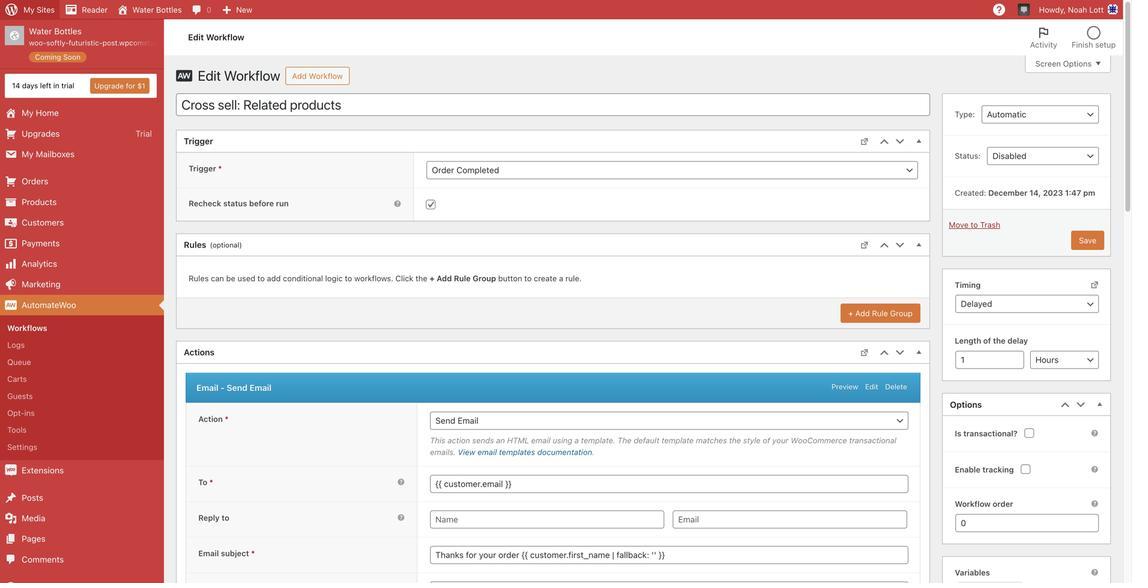 Task type: vqa. For each thing, say whether or not it's contained in the screenshot.
+ ADD RULE GROUP button
yes



Task type: describe. For each thing, give the bounding box(es) containing it.
to left create
[[524, 274, 532, 283]]

0 horizontal spatial +
[[430, 274, 435, 283]]

pages
[[22, 534, 45, 544]]

move
[[949, 220, 969, 229]]

to
[[198, 478, 207, 487]]

+ inside button
[[848, 309, 853, 318]]

status:
[[955, 151, 981, 160]]

add inside add workflow link
[[292, 71, 307, 80]]

mailboxes
[[36, 149, 75, 159]]

automatewoo link
[[0, 295, 164, 316]]

rules for rules (optional)
[[184, 240, 206, 250]]

actions
[[184, 348, 215, 358]]

orders link
[[0, 171, 164, 192]]

run
[[276, 199, 289, 208]]

* for trigger *
[[218, 164, 222, 173]]

email subject *
[[198, 549, 255, 558]]

templates
[[499, 448, 535, 457]]

+ add rule group
[[848, 309, 913, 318]]

carts link
[[0, 371, 164, 388]]

comments link
[[0, 550, 164, 570]]

howdy,
[[1039, 5, 1066, 14]]

water for water bottles woo-softly-futuristic-post.wpcomstaging.com coming soon
[[29, 26, 52, 36]]

Name text field
[[430, 511, 665, 529]]

* right subject
[[251, 549, 255, 558]]

to *
[[198, 478, 213, 487]]

1 horizontal spatial of
[[983, 337, 991, 346]]

order
[[993, 500, 1013, 509]]

html
[[507, 436, 529, 445]]

sends
[[472, 436, 494, 445]]

new link
[[216, 0, 257, 19]]

workflow order
[[955, 500, 1013, 509]]

enable tracking
[[955, 465, 1016, 474]]

add workflow link
[[286, 67, 350, 85]]

.
[[592, 448, 595, 457]]

1 vertical spatial options
[[950, 400, 982, 410]]

matches
[[696, 436, 727, 445]]

14,
[[1030, 188, 1041, 197]]

transactional
[[849, 436, 896, 445]]

rule inside button
[[872, 309, 888, 318]]

to left add
[[257, 274, 265, 283]]

howdy, noah lott
[[1039, 5, 1104, 14]]

(optional)
[[210, 241, 242, 249]]

products
[[22, 197, 57, 207]]

length of the delay
[[955, 337, 1028, 346]]

tools link
[[0, 422, 164, 439]]

payments link
[[0, 233, 164, 254]]

coming
[[35, 53, 61, 61]]

posts link
[[0, 488, 164, 509]]

delete link
[[885, 383, 907, 391]]

click
[[396, 274, 413, 283]]

media link
[[0, 509, 164, 529]]

customers link
[[0, 213, 164, 233]]

view email templates documentation link
[[458, 448, 592, 457]]

emails.
[[430, 448, 456, 457]]

documentation
[[537, 448, 592, 457]]

logs link
[[0, 337, 164, 354]]

lott
[[1089, 5, 1104, 14]]

is transactional?
[[955, 429, 1020, 438]]

screen options button
[[1025, 55, 1111, 73]]

settings link
[[0, 439, 164, 456]]

0 vertical spatial edit workflow
[[188, 32, 244, 42]]

email for email - send email
[[197, 383, 218, 393]]

style
[[743, 436, 761, 445]]

1 vertical spatial add
[[437, 274, 452, 283]]

move to trash link
[[949, 220, 1000, 229]]

this
[[430, 436, 445, 445]]

water bottles link
[[113, 0, 187, 19]]

queue link
[[0, 354, 164, 371]]

automatewoo
[[22, 300, 76, 310]]

used
[[238, 274, 255, 283]]

0 horizontal spatial email
[[478, 448, 497, 457]]

posts
[[22, 493, 43, 503]]

using
[[553, 436, 572, 445]]

created:
[[955, 188, 986, 197]]

an
[[496, 436, 505, 445]]

home
[[36, 108, 59, 118]]

marketing link
[[0, 274, 164, 295]]

for
[[126, 82, 135, 90]]

of inside this action sends an html email using a template. the default template matches the style of your woocommerce transactional emails.
[[763, 436, 770, 445]]

opt-
[[7, 409, 24, 418]]

guests link
[[0, 388, 164, 405]]

recheck status before run
[[189, 199, 289, 208]]

logic
[[325, 274, 343, 283]]

view email templates documentation .
[[458, 448, 595, 457]]

finish
[[1072, 40, 1093, 49]]

1 vertical spatial the
[[993, 337, 1006, 346]]

0 vertical spatial a
[[559, 274, 563, 283]]

pages link
[[0, 529, 164, 550]]

my mailboxes
[[22, 149, 75, 159]]

payments
[[22, 238, 60, 248]]

trial
[[61, 82, 74, 90]]

my sites link
[[0, 0, 60, 19]]

0
[[207, 5, 211, 14]]

group inside + add rule group button
[[890, 309, 913, 318]]

subject
[[221, 549, 249, 558]]

comments
[[22, 555, 64, 565]]

add inside + add rule group button
[[855, 309, 870, 318]]

reply to
[[198, 514, 229, 523]]

opt-ins link
[[0, 405, 164, 422]]



Task type: locate. For each thing, give the bounding box(es) containing it.
trigger up recheck
[[189, 164, 216, 173]]

$1
[[137, 82, 145, 90]]

water inside toolbar navigation
[[132, 5, 154, 14]]

tab list
[[1023, 19, 1123, 55]]

the
[[416, 274, 427, 283], [993, 337, 1006, 346], [729, 436, 741, 445]]

0 link
[[187, 0, 216, 19]]

0 horizontal spatial water
[[29, 26, 52, 36]]

1 horizontal spatial +
[[848, 309, 853, 318]]

None checkbox
[[426, 200, 436, 209], [1025, 429, 1034, 438], [426, 200, 436, 209], [1025, 429, 1034, 438]]

a right using
[[575, 436, 579, 445]]

1 horizontal spatial water
[[132, 5, 154, 14]]

group
[[473, 274, 496, 283], [890, 309, 913, 318]]

1 vertical spatial rule
[[872, 309, 888, 318]]

customers
[[22, 218, 64, 228]]

notification image
[[1019, 4, 1029, 14]]

email inside this action sends an html email using a template. the default template matches the style of your woocommerce transactional emails.
[[531, 436, 551, 445]]

None text field
[[430, 582, 909, 584]]

main menu navigation
[[0, 19, 186, 584]]

1 vertical spatial edit
[[198, 68, 221, 84]]

0 horizontal spatial bottles
[[54, 26, 82, 36]]

1 vertical spatial a
[[575, 436, 579, 445]]

extensions
[[22, 466, 64, 476]]

analytics link
[[0, 254, 164, 274]]

0 horizontal spatial rule
[[454, 274, 471, 283]]

0 vertical spatial +
[[430, 274, 435, 283]]

rules left the (optional)
[[184, 240, 206, 250]]

1 vertical spatial water
[[29, 26, 52, 36]]

2 horizontal spatial the
[[993, 337, 1006, 346]]

workflow
[[206, 32, 244, 42], [224, 68, 280, 84], [309, 71, 343, 80], [955, 500, 991, 509]]

0 vertical spatial group
[[473, 274, 496, 283]]

water up post.wpcomstaging.com
[[132, 5, 154, 14]]

2023
[[1043, 188, 1063, 197]]

1 horizontal spatial rule
[[872, 309, 888, 318]]

my down 'upgrades'
[[22, 149, 33, 159]]

trigger
[[184, 136, 213, 146], [189, 164, 216, 173]]

0 horizontal spatial add
[[292, 71, 307, 80]]

1 vertical spatial +
[[848, 309, 853, 318]]

0 horizontal spatial the
[[416, 274, 427, 283]]

tracking
[[983, 465, 1014, 474]]

the right click
[[416, 274, 427, 283]]

my home
[[22, 108, 59, 118]]

* for action *
[[225, 415, 229, 424]]

options up is
[[950, 400, 982, 410]]

1 vertical spatial edit workflow
[[195, 68, 280, 84]]

None checkbox
[[1021, 465, 1031, 474]]

2 vertical spatial the
[[729, 436, 741, 445]]

the inside this action sends an html email using a template. the default template matches the style of your woocommerce transactional emails.
[[729, 436, 741, 445]]

december
[[988, 188, 1028, 197]]

send
[[227, 383, 247, 393]]

trial
[[136, 129, 152, 139]]

extensions link
[[0, 461, 164, 481]]

0 vertical spatial rule
[[454, 274, 471, 283]]

email left '-'
[[197, 383, 218, 393]]

0 vertical spatial trigger
[[184, 136, 213, 146]]

1 vertical spatial of
[[763, 436, 770, 445]]

rules
[[184, 240, 206, 250], [189, 274, 209, 283]]

before
[[249, 199, 274, 208]]

1 horizontal spatial bottles
[[156, 5, 182, 14]]

water inside water bottles woo-softly-futuristic-post.wpcomstaging.com coming soon
[[29, 26, 52, 36]]

1 horizontal spatial the
[[729, 436, 741, 445]]

0 vertical spatial bottles
[[156, 5, 182, 14]]

sites
[[37, 5, 55, 14]]

reply
[[198, 514, 220, 523]]

reader
[[82, 5, 108, 14]]

2 horizontal spatial add
[[855, 309, 870, 318]]

products link
[[0, 192, 164, 213]]

add
[[267, 274, 281, 283]]

0 vertical spatial my
[[24, 5, 35, 14]]

1 horizontal spatial email
[[531, 436, 551, 445]]

new
[[236, 5, 252, 14]]

0 horizontal spatial group
[[473, 274, 496, 283]]

bottles up softly-
[[54, 26, 82, 36]]

* right action
[[225, 415, 229, 424]]

rules left can
[[189, 274, 209, 283]]

my left sites
[[24, 5, 35, 14]]

my left home
[[22, 108, 33, 118]]

0 vertical spatial email
[[531, 436, 551, 445]]

tab list containing activity
[[1023, 19, 1123, 55]]

to right move at the right top of page
[[971, 220, 978, 229]]

marketing
[[22, 280, 61, 289]]

default
[[634, 436, 659, 445]]

bottles inside toolbar navigation
[[156, 5, 182, 14]]

rule
[[454, 274, 471, 283], [872, 309, 888, 318]]

1 horizontal spatial a
[[575, 436, 579, 445]]

delay
[[1008, 337, 1028, 346]]

of
[[983, 337, 991, 346], [763, 436, 770, 445]]

* up recheck
[[218, 164, 222, 173]]

options inside dropdown button
[[1063, 59, 1092, 68]]

0 vertical spatial the
[[416, 274, 427, 283]]

your
[[772, 436, 789, 445]]

action
[[198, 415, 223, 424]]

finish setup button
[[1065, 19, 1123, 55]]

toolbar navigation
[[0, 0, 1123, 22]]

workflows link
[[0, 320, 164, 337]]

to right logic at the left top of the page
[[345, 274, 352, 283]]

activity button
[[1023, 19, 1065, 55]]

0 vertical spatial options
[[1063, 59, 1092, 68]]

preview
[[832, 383, 858, 391]]

trigger up trigger *
[[184, 136, 213, 146]]

logs
[[7, 341, 25, 350]]

options down finish
[[1063, 59, 1092, 68]]

bottles for water bottles
[[156, 5, 182, 14]]

edit link
[[865, 383, 878, 391]]

1 vertical spatial my
[[22, 108, 33, 118]]

trigger *
[[189, 164, 222, 173]]

0 vertical spatial of
[[983, 337, 991, 346]]

button
[[498, 274, 522, 283]]

2 vertical spatial my
[[22, 149, 33, 159]]

1 vertical spatial email
[[478, 448, 497, 457]]

None submit
[[1071, 231, 1104, 250]]

my for my home
[[22, 108, 33, 118]]

email down sends
[[478, 448, 497, 457]]

trash
[[980, 220, 1000, 229]]

my for my sites
[[24, 5, 35, 14]]

email
[[531, 436, 551, 445], [478, 448, 497, 457]]

options
[[1063, 59, 1092, 68], [950, 400, 982, 410]]

+ add rule group button
[[841, 304, 921, 323]]

woocommerce
[[791, 436, 847, 445]]

is
[[955, 429, 962, 438]]

* right "to"
[[209, 478, 213, 487]]

finish setup
[[1072, 40, 1116, 49]]

0 horizontal spatial options
[[950, 400, 982, 410]]

0 horizontal spatial of
[[763, 436, 770, 445]]

the left delay
[[993, 337, 1006, 346]]

2 vertical spatial add
[[855, 309, 870, 318]]

1 vertical spatial bottles
[[54, 26, 82, 36]]

ins
[[24, 409, 35, 418]]

bottles for water bottles woo-softly-futuristic-post.wpcomstaging.com coming soon
[[54, 26, 82, 36]]

email - send email
[[197, 383, 272, 393]]

a inside this action sends an html email using a template. the default template matches the style of your woocommerce transactional emails.
[[575, 436, 579, 445]]

my inside toolbar navigation
[[24, 5, 35, 14]]

email right send
[[250, 383, 272, 393]]

water up 'woo-'
[[29, 26, 52, 36]]

email left subject
[[198, 549, 219, 558]]

1 horizontal spatial options
[[1063, 59, 1092, 68]]

my for my mailboxes
[[22, 149, 33, 159]]

a left rule. at the top
[[559, 274, 563, 283]]

of right 'length'
[[983, 337, 991, 346]]

0 vertical spatial add
[[292, 71, 307, 80]]

woo-
[[29, 39, 46, 47]]

trigger for trigger *
[[189, 164, 216, 173]]

trigger for trigger
[[184, 136, 213, 146]]

to
[[971, 220, 978, 229], [257, 274, 265, 283], [345, 274, 352, 283], [524, 274, 532, 283], [222, 514, 229, 523]]

the
[[618, 436, 632, 445]]

0 horizontal spatial a
[[559, 274, 563, 283]]

opt-ins
[[7, 409, 35, 418]]

conditional
[[283, 274, 323, 283]]

-
[[221, 383, 225, 393]]

guests
[[7, 392, 33, 401]]

rules for rules can be used to add conditional logic to workflows. click the + add rule group button to create a rule.
[[189, 274, 209, 283]]

1 vertical spatial trigger
[[189, 164, 216, 173]]

action
[[448, 436, 470, 445]]

None number field
[[956, 351, 1024, 369], [956, 514, 1099, 533], [956, 351, 1024, 369], [956, 514, 1099, 533]]

email
[[197, 383, 218, 393], [250, 383, 272, 393], [198, 549, 219, 558]]

1 vertical spatial rules
[[189, 274, 209, 283]]

E.g. {{ customer.email }}, admin@example.org --notracking text field
[[430, 475, 909, 493]]

can
[[211, 274, 224, 283]]

None text field
[[176, 93, 930, 116], [430, 547, 909, 565], [176, 93, 930, 116], [430, 547, 909, 565]]

reader link
[[60, 0, 113, 19]]

water bottles woo-softly-futuristic-post.wpcomstaging.com coming soon
[[29, 26, 186, 61]]

bottles left '0' link
[[156, 5, 182, 14]]

queue
[[7, 358, 31, 367]]

preview link
[[832, 383, 858, 391]]

* for to *
[[209, 478, 213, 487]]

0 vertical spatial edit
[[188, 32, 204, 42]]

email up view email templates documentation .
[[531, 436, 551, 445]]

action *
[[198, 415, 229, 424]]

2 vertical spatial edit
[[865, 383, 878, 391]]

my mailboxes link
[[0, 144, 164, 165]]

rules can be used to add conditional logic to workflows. click the + add rule group button to create a rule.
[[189, 274, 582, 283]]

Email text field
[[673, 511, 907, 529]]

1 vertical spatial group
[[890, 309, 913, 318]]

14 days left in trial
[[12, 82, 74, 90]]

14
[[12, 82, 20, 90]]

0 vertical spatial rules
[[184, 240, 206, 250]]

email for email subject *
[[198, 549, 219, 558]]

of left your
[[763, 436, 770, 445]]

upgrade for $1 button
[[90, 78, 150, 94]]

1 horizontal spatial group
[[890, 309, 913, 318]]

carts
[[7, 375, 27, 384]]

rule.
[[566, 274, 582, 283]]

the left style
[[729, 436, 741, 445]]

to right reply
[[222, 514, 229, 523]]

water for water bottles
[[132, 5, 154, 14]]

left
[[40, 82, 51, 90]]

0 vertical spatial water
[[132, 5, 154, 14]]

analytics
[[22, 259, 57, 269]]

bottles inside water bottles woo-softly-futuristic-post.wpcomstaging.com coming soon
[[54, 26, 82, 36]]

days
[[22, 82, 38, 90]]

1 horizontal spatial add
[[437, 274, 452, 283]]

be
[[226, 274, 235, 283]]



